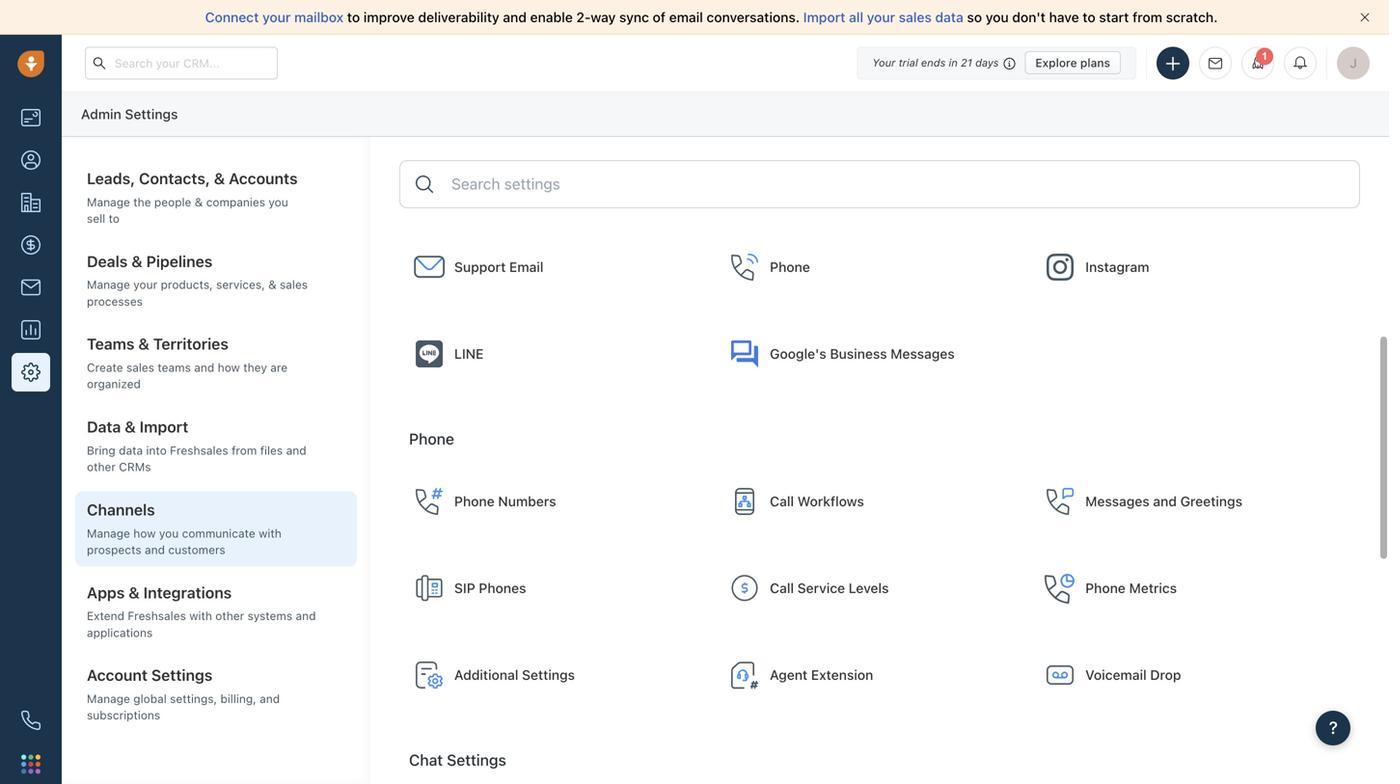 Task type: vqa. For each thing, say whether or not it's contained in the screenshot.
1st Call from the top
yes



Task type: locate. For each thing, give the bounding box(es) containing it.
apps & integrations extend freshsales with other systems and applications
[[87, 583, 316, 639]]

1 vertical spatial how
[[133, 527, 156, 540]]

prospects
[[87, 543, 141, 557]]

sales up 'organized'
[[126, 361, 154, 374]]

your left mailbox
[[262, 9, 291, 25]]

settings for chat
[[447, 751, 506, 769]]

2-
[[576, 9, 591, 25]]

1 vertical spatial sales
[[280, 278, 308, 292]]

1 horizontal spatial with
[[259, 527, 282, 540]]

0 vertical spatial with
[[259, 527, 282, 540]]

1 horizontal spatial other
[[215, 609, 244, 623]]

mailbox
[[294, 9, 344, 25]]

Search settings text field
[[450, 172, 1345, 196]]

other left systems at left
[[215, 609, 244, 623]]

0 vertical spatial other
[[87, 460, 116, 474]]

2 horizontal spatial your
[[867, 9, 895, 25]]

support email link
[[404, 232, 712, 303]]

manage
[[87, 195, 130, 209], [87, 278, 130, 292], [87, 527, 130, 540], [87, 692, 130, 706]]

your
[[262, 9, 291, 25], [867, 9, 895, 25], [133, 278, 157, 292]]

messages inside "messages and greetings" link
[[1086, 493, 1150, 509]]

import
[[803, 9, 846, 25], [140, 418, 188, 436]]

with for integrations
[[189, 609, 212, 623]]

call service levels
[[770, 580, 889, 596]]

0 vertical spatial call
[[770, 493, 794, 509]]

global
[[133, 692, 167, 706]]

agent extension
[[770, 667, 873, 683]]

manage up processes
[[87, 278, 130, 292]]

1 horizontal spatial from
[[1133, 9, 1163, 25]]

0 horizontal spatial import
[[140, 418, 188, 436]]

0 horizontal spatial how
[[133, 527, 156, 540]]

sales right services,
[[280, 278, 308, 292]]

and left enable
[[503, 9, 527, 25]]

data
[[935, 9, 964, 25], [119, 444, 143, 457]]

manage up 'sell'
[[87, 195, 130, 209]]

1 vertical spatial messages
[[1086, 493, 1150, 509]]

data
[[87, 418, 121, 436]]

2 horizontal spatial sales
[[899, 9, 932, 25]]

you up the customers
[[159, 527, 179, 540]]

import up into
[[140, 418, 188, 436]]

settings,
[[170, 692, 217, 706]]

&
[[214, 169, 225, 188], [195, 195, 203, 209], [131, 252, 142, 270], [268, 278, 277, 292], [138, 335, 149, 353], [125, 418, 136, 436], [129, 583, 140, 602]]

apps
[[87, 583, 125, 602]]

processes
[[87, 295, 143, 308]]

leave pre-recorded voicemail if call goes unanswered image
[[1045, 660, 1076, 691]]

call for call service levels
[[770, 580, 794, 596]]

1 horizontal spatial messages
[[1086, 493, 1150, 509]]

freshsales right into
[[170, 444, 228, 457]]

0 vertical spatial you
[[986, 9, 1009, 25]]

& right people
[[195, 195, 203, 209]]

and inside channels manage how you communicate with prospects and customers
[[145, 543, 165, 557]]

you inside leads, contacts, & accounts manage the people & companies you sell to
[[269, 195, 288, 209]]

0 vertical spatial freshsales
[[170, 444, 228, 457]]

agent extension link
[[720, 640, 1027, 711]]

3 manage from the top
[[87, 527, 130, 540]]

1 vertical spatial import
[[140, 418, 188, 436]]

messages
[[891, 346, 955, 362], [1086, 493, 1150, 509]]

1 horizontal spatial your
[[262, 9, 291, 25]]

freshworks switcher image
[[21, 755, 41, 774]]

sms
[[454, 172, 484, 188]]

sip phones
[[454, 580, 526, 596]]

with inside channels manage how you communicate with prospects and customers
[[259, 527, 282, 540]]

call
[[770, 493, 794, 509], [770, 580, 794, 596]]

products,
[[161, 278, 213, 292]]

import left the all
[[803, 9, 846, 25]]

explore plans
[[1036, 56, 1111, 69]]

2 manage from the top
[[87, 278, 130, 292]]

metrics
[[1129, 580, 1177, 596]]

connect your mailbox link
[[205, 9, 347, 25]]

with inside apps & integrations extend freshsales with other systems and applications
[[189, 609, 212, 623]]

all
[[849, 9, 864, 25]]

with for how
[[259, 527, 282, 540]]

settings inside account settings manage global settings, billing, and subscriptions
[[151, 666, 213, 685]]

you
[[986, 9, 1009, 25], [269, 195, 288, 209], [159, 527, 179, 540]]

deliverability
[[418, 9, 499, 25]]

& right data on the left bottom of the page
[[125, 418, 136, 436]]

1 call from the top
[[770, 493, 794, 509]]

1 horizontal spatial data
[[935, 9, 964, 25]]

from left 'files'
[[232, 444, 257, 457]]

Search your CRM... text field
[[85, 47, 278, 80]]

2 call from the top
[[770, 580, 794, 596]]

and right systems at left
[[296, 609, 316, 623]]

1
[[1262, 50, 1268, 62]]

to right 'sell'
[[109, 212, 120, 225]]

1 manage from the top
[[87, 195, 130, 209]]

call service levels link
[[720, 553, 1027, 624]]

freshsales down 'integrations'
[[128, 609, 186, 623]]

explore plans link
[[1025, 51, 1121, 74]]

phone link
[[720, 232, 1027, 303]]

other inside data & import bring data into freshsales from files and other crms
[[87, 460, 116, 474]]

how inside channels manage how you communicate with prospects and customers
[[133, 527, 156, 540]]

from inside data & import bring data into freshsales from files and other crms
[[232, 444, 257, 457]]

0 vertical spatial data
[[935, 9, 964, 25]]

1 vertical spatial freshsales
[[128, 609, 186, 623]]

manage inside leads, contacts, & accounts manage the people & companies you sell to
[[87, 195, 130, 209]]

to right mailbox
[[347, 9, 360, 25]]

and inside data & import bring data into freshsales from files and other crms
[[286, 444, 306, 457]]

instagram link
[[1035, 232, 1343, 303]]

& right apps
[[129, 583, 140, 602]]

phone up buy and manage phone numbers from more than 90 countries icon on the left
[[409, 430, 454, 448]]

0 horizontal spatial data
[[119, 444, 143, 457]]

other down bring
[[87, 460, 116, 474]]

freshsales
[[170, 444, 228, 457], [128, 609, 186, 623]]

1 horizontal spatial how
[[218, 361, 240, 374]]

send email image
[[1209, 57, 1222, 70]]

business
[[830, 346, 887, 362]]

enable
[[530, 9, 573, 25]]

& right teams
[[138, 335, 149, 353]]

& right services,
[[268, 278, 277, 292]]

how inside 'teams & territories create sales teams and how they are organized'
[[218, 361, 240, 374]]

with right communicate
[[259, 527, 282, 540]]

your up processes
[[133, 278, 157, 292]]

customers
[[168, 543, 225, 557]]

make and receive calls online by adding sip phones image
[[414, 573, 445, 604]]

phones
[[479, 580, 526, 596]]

phone metrics link
[[1035, 553, 1343, 624]]

chat settings
[[409, 751, 506, 769]]

and inside 'teams & territories create sales teams and how they are organized'
[[194, 361, 214, 374]]

settings right additional
[[522, 667, 575, 683]]

admin settings
[[81, 106, 178, 122]]

phone right buy and manage phone numbers from more than 90 countries icon on the left
[[454, 493, 495, 509]]

and down territories
[[194, 361, 214, 374]]

0 horizontal spatial other
[[87, 460, 116, 474]]

settings right 'chat'
[[447, 751, 506, 769]]

you right so on the right
[[986, 9, 1009, 25]]

and left greetings
[[1153, 493, 1177, 509]]

with down 'integrations'
[[189, 609, 212, 623]]

1 horizontal spatial you
[[269, 195, 288, 209]]

1 vertical spatial data
[[119, 444, 143, 457]]

2 vertical spatial sales
[[126, 361, 154, 374]]

0 horizontal spatial sales
[[126, 361, 154, 374]]

create
[[87, 361, 123, 374]]

systems
[[248, 609, 292, 623]]

your right the all
[[867, 9, 895, 25]]

call right set up call queues and messages to connect callers with your team image
[[770, 493, 794, 509]]

settings inside additional settings 'link'
[[522, 667, 575, 683]]

from right the start
[[1133, 9, 1163, 25]]

0 horizontal spatial you
[[159, 527, 179, 540]]

0 vertical spatial messages
[[891, 346, 955, 362]]

0 horizontal spatial to
[[109, 212, 120, 225]]

settings right admin
[[125, 106, 178, 122]]

4 manage from the top
[[87, 692, 130, 706]]

messages right record automated messages and greetings for every business situation icon
[[1086, 493, 1150, 509]]

data left so on the right
[[935, 9, 964, 25]]

deals
[[87, 252, 128, 270]]

extension
[[811, 667, 873, 683]]

call right set service level targets and specify the expected threshold time to answer calls icon at right bottom
[[770, 580, 794, 596]]

1 vertical spatial other
[[215, 609, 244, 623]]

0 horizontal spatial with
[[189, 609, 212, 623]]

to inside leads, contacts, & accounts manage the people & companies you sell to
[[109, 212, 120, 225]]

manage up "subscriptions"
[[87, 692, 130, 706]]

support
[[454, 259, 506, 275]]

data up crms
[[119, 444, 143, 457]]

so
[[967, 9, 982, 25]]

0 horizontal spatial your
[[133, 278, 157, 292]]

manage instagram direct message conversations from the chat image
[[1045, 252, 1076, 283]]

0 vertical spatial sales
[[899, 9, 932, 25]]

you down accounts
[[269, 195, 288, 209]]

manage up the prospects
[[87, 527, 130, 540]]

settings for admin
[[125, 106, 178, 122]]

are
[[270, 361, 288, 374]]

additional settings link
[[404, 640, 712, 711]]

and right the prospects
[[145, 543, 165, 557]]

2 horizontal spatial you
[[986, 9, 1009, 25]]

2 vertical spatial you
[[159, 527, 179, 540]]

0 horizontal spatial messages
[[891, 346, 955, 362]]

service
[[798, 580, 845, 596]]

1 vertical spatial you
[[269, 195, 288, 209]]

1 horizontal spatial sales
[[280, 278, 308, 292]]

your
[[873, 56, 896, 69]]

0 vertical spatial import
[[803, 9, 846, 25]]

to left the start
[[1083, 9, 1096, 25]]

line link
[[404, 319, 712, 390]]

voicemail drop
[[1086, 667, 1181, 683]]

1 vertical spatial with
[[189, 609, 212, 623]]

settings up settings,
[[151, 666, 213, 685]]

messages and greetings link
[[1035, 466, 1343, 537]]

21
[[961, 56, 972, 69]]

how down channels
[[133, 527, 156, 540]]

messages right business at the top
[[891, 346, 955, 362]]

sales inside deals & pipelines manage your products, services, & sales processes
[[280, 278, 308, 292]]

how left they at top
[[218, 361, 240, 374]]

with
[[259, 527, 282, 540], [189, 609, 212, 623]]

and right 'files'
[[286, 444, 306, 457]]

from
[[1133, 9, 1163, 25], [232, 444, 257, 457]]

how
[[218, 361, 240, 374], [133, 527, 156, 540]]

levels
[[849, 580, 889, 596]]

your inside deals & pipelines manage your products, services, & sales processes
[[133, 278, 157, 292]]

don't
[[1012, 9, 1046, 25]]

ends
[[921, 56, 946, 69]]

0 horizontal spatial from
[[232, 444, 257, 457]]

they
[[243, 361, 267, 374]]

1 vertical spatial call
[[770, 580, 794, 596]]

access detailed information for each call, recording lifecycle and transcription image
[[1045, 573, 1076, 604]]

and right billing,
[[260, 692, 280, 706]]

1 vertical spatial from
[[232, 444, 257, 457]]

contacts,
[[139, 169, 210, 188]]

billing,
[[220, 692, 256, 706]]

data inside data & import bring data into freshsales from files and other crms
[[119, 444, 143, 457]]

support email
[[454, 259, 544, 275]]

sales up trial
[[899, 9, 932, 25]]

freshsales inside apps & integrations extend freshsales with other systems and applications
[[128, 609, 186, 623]]

0 vertical spatial how
[[218, 361, 240, 374]]

settings
[[125, 106, 178, 122], [151, 666, 213, 685], [522, 667, 575, 683], [447, 751, 506, 769]]

integrate your business messages account to send messages from chat image
[[730, 339, 760, 370]]

integrations
[[143, 583, 232, 602]]



Task type: describe. For each thing, give the bounding box(es) containing it.
scratch.
[[1166, 9, 1218, 25]]

& inside data & import bring data into freshsales from files and other crms
[[125, 418, 136, 436]]

manage inside deals & pipelines manage your products, services, & sales processes
[[87, 278, 130, 292]]

people
[[154, 195, 191, 209]]

bring
[[87, 444, 116, 457]]

plans
[[1081, 56, 1111, 69]]

greetings
[[1181, 493, 1243, 509]]

& right deals
[[131, 252, 142, 270]]

account
[[87, 666, 148, 685]]

channels manage how you communicate with prospects and customers
[[87, 501, 282, 557]]

messages inside google's business messages link
[[891, 346, 955, 362]]

pipelines
[[146, 252, 213, 270]]

voicemail
[[1086, 667, 1147, 683]]

channels
[[87, 501, 155, 519]]

record automated messages and greetings for every business situation image
[[1045, 486, 1076, 517]]

set up call queues and messages to connect callers with your team image
[[730, 486, 760, 517]]

sip phones link
[[404, 553, 712, 624]]

import inside data & import bring data into freshsales from files and other crms
[[140, 418, 188, 436]]

sms link
[[404, 145, 712, 216]]

days
[[976, 56, 999, 69]]

and inside "messages and greetings" link
[[1153, 493, 1177, 509]]

account settings manage global settings, billing, and subscriptions
[[87, 666, 280, 722]]

way
[[591, 9, 616, 25]]

phone right enable calling through a telephony provider icon
[[770, 259, 810, 275]]

& inside apps & integrations extend freshsales with other systems and applications
[[129, 583, 140, 602]]

organized
[[87, 377, 141, 391]]

manage inside channels manage how you communicate with prospects and customers
[[87, 527, 130, 540]]

manage inside account settings manage global settings, billing, and subscriptions
[[87, 692, 130, 706]]

territories
[[153, 335, 229, 353]]

connect your mailbox to improve deliverability and enable 2-way sync of email conversations. import all your sales data so you don't have to start from scratch.
[[205, 9, 1218, 25]]

of
[[653, 9, 666, 25]]

leads, contacts, & accounts manage the people & companies you sell to
[[87, 169, 298, 225]]

buy and manage phone numbers from more than 90 countries image
[[414, 486, 445, 517]]

import all your sales data link
[[803, 9, 967, 25]]

integrate your line account to manage line conversations from the chat image
[[414, 339, 445, 370]]

enable calling through a telephony provider image
[[730, 252, 760, 283]]

settings for account
[[151, 666, 213, 685]]

additional configuration options for your phone solution image
[[414, 660, 445, 691]]

integrate support mailboxes, configure dkim, and more image
[[414, 252, 445, 283]]

line
[[454, 346, 484, 362]]

phone element
[[12, 701, 50, 740]]

improve
[[364, 9, 415, 25]]

sales inside 'teams & territories create sales teams and how they are organized'
[[126, 361, 154, 374]]

companies
[[206, 195, 265, 209]]

other inside apps & integrations extend freshsales with other systems and applications
[[215, 609, 244, 623]]

settings for additional
[[522, 667, 575, 683]]

the
[[133, 195, 151, 209]]

instagram
[[1086, 259, 1150, 275]]

1 link
[[1242, 47, 1275, 80]]

you inside channels manage how you communicate with prospects and customers
[[159, 527, 179, 540]]

2 horizontal spatial to
[[1083, 9, 1096, 25]]

communicate
[[182, 527, 255, 540]]

teams & territories create sales teams and how they are organized
[[87, 335, 288, 391]]

teams
[[87, 335, 135, 353]]

email
[[509, 259, 544, 275]]

conversations.
[[707, 9, 800, 25]]

phone image
[[21, 711, 41, 730]]

chat
[[409, 751, 443, 769]]

shows agent list with their corresponding extension numbers image
[[730, 660, 760, 691]]

and inside account settings manage global settings, billing, and subscriptions
[[260, 692, 280, 706]]

1 horizontal spatial import
[[803, 9, 846, 25]]

close image
[[1360, 13, 1370, 22]]

explore
[[1036, 56, 1077, 69]]

have
[[1049, 9, 1079, 25]]

phone metrics
[[1086, 580, 1177, 596]]

leads,
[[87, 169, 135, 188]]

admin
[[81, 106, 121, 122]]

google's business messages link
[[720, 319, 1027, 390]]

phone right access detailed information for each call, recording lifecycle and transcription image
[[1086, 580, 1126, 596]]

deals & pipelines manage your products, services, & sales processes
[[87, 252, 308, 308]]

trial
[[899, 56, 918, 69]]

services,
[[216, 278, 265, 292]]

start
[[1099, 9, 1129, 25]]

call for call workflows
[[770, 493, 794, 509]]

call workflows link
[[720, 466, 1027, 537]]

voicemail drop link
[[1035, 640, 1343, 711]]

subscriptions
[[87, 709, 160, 722]]

sell
[[87, 212, 105, 225]]

freshsales inside data & import bring data into freshsales from files and other crms
[[170, 444, 228, 457]]

drop
[[1150, 667, 1181, 683]]

workflows
[[798, 493, 864, 509]]

call workflows
[[770, 493, 864, 509]]

applications
[[87, 626, 153, 639]]

set service level targets and specify the expected threshold time to answer calls image
[[730, 573, 760, 604]]

send and receive sms by integrating with your sms service provider image
[[414, 165, 445, 196]]

google's
[[770, 346, 827, 362]]

& inside 'teams & territories create sales teams and how they are organized'
[[138, 335, 149, 353]]

accounts
[[229, 169, 298, 188]]

1 horizontal spatial to
[[347, 9, 360, 25]]

& up companies
[[214, 169, 225, 188]]

0 vertical spatial from
[[1133, 9, 1163, 25]]

extend
[[87, 609, 124, 623]]

teams
[[158, 361, 191, 374]]

messages and greetings
[[1086, 493, 1243, 509]]

numbers
[[498, 493, 556, 509]]

and inside apps & integrations extend freshsales with other systems and applications
[[296, 609, 316, 623]]

phone numbers
[[454, 493, 556, 509]]

additional settings
[[454, 667, 575, 683]]

sip
[[454, 580, 475, 596]]



